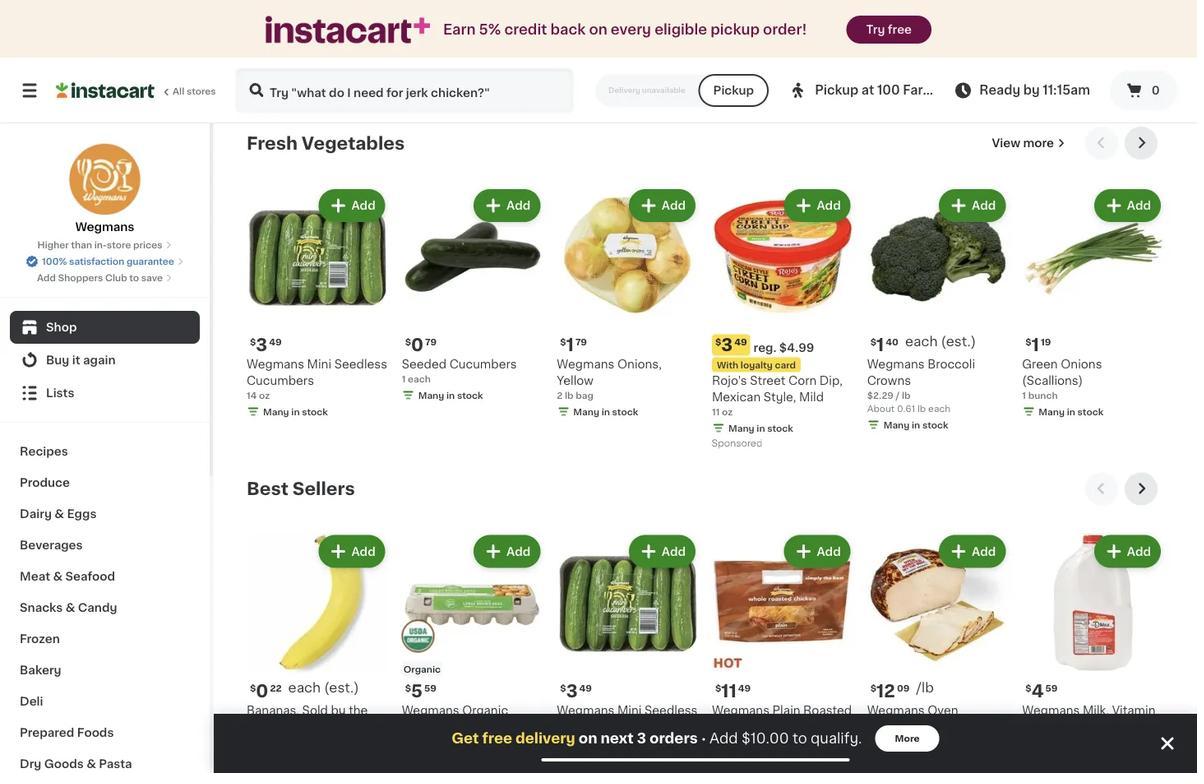 Task type: locate. For each thing, give the bounding box(es) containing it.
0 vertical spatial 14
[[247, 391, 257, 400]]

$ inside $ 2 04
[[405, 9, 411, 18]]

0 horizontal spatial 59
[[424, 684, 437, 693]]

79 inside $ 1 79
[[576, 338, 587, 347]]

2 vertical spatial by
[[331, 705, 346, 716]]

5 up bagged
[[567, 8, 578, 25]]

$ 5 19
[[871, 8, 900, 25]]

/ for 2
[[430, 46, 434, 55]]

1 horizontal spatial 59
[[1046, 684, 1058, 693]]

0 horizontal spatial free
[[482, 732, 513, 746]]

bananas, for bananas, sold by the each $0.59 / lb about 0.37 lb each
[[247, 30, 299, 41]]

roasted inside wegmans plain roasted chicken, hot 34 oz
[[804, 705, 852, 716]]

prices
[[133, 241, 162, 250]]

broccoli
[[928, 359, 976, 370]]

by inside bananas, sold by the each $0.59 / lb about 0.37 lb each
[[331, 30, 346, 41]]

with
[[717, 361, 739, 370]]

0 horizontal spatial 11
[[712, 408, 720, 417]]

bananas, inside bananas, sold by the each $0.59 / lb about 0.37 lb each
[[247, 30, 299, 41]]

each
[[247, 46, 275, 58], [247, 721, 275, 733]]

each up $0.59
[[247, 46, 275, 58]]

all stores
[[173, 87, 216, 96]]

$ inside $ 1 19
[[1026, 338, 1032, 347]]

item carousel region
[[247, 127, 1165, 460], [247, 473, 1165, 773]]

each down seeded
[[408, 375, 431, 384]]

(est.) inside $1.48 each (estimated) element
[[786, 7, 821, 20]]

roasted inside wegmans oven roasted off the bone turkey breast $0.76/oz
[[868, 721, 916, 733]]

$0.59
[[247, 62, 274, 71]]

0 vertical spatial free
[[888, 24, 912, 35]]

$ 3 49
[[250, 337, 282, 354], [716, 337, 747, 354], [560, 683, 592, 700]]

sold for bananas, sold by the each
[[302, 705, 328, 716]]

$ 2 04
[[405, 8, 437, 25]]

/ inside organic bananas, bunch $0.79 / lb about 2.58 lb each
[[430, 46, 434, 55]]

0 vertical spatial sponsored badge image
[[712, 88, 762, 97]]

19 up try free
[[890, 9, 900, 18]]

product group containing 12
[[868, 532, 1010, 773]]

view inside popup button
[[939, 84, 969, 96]]

1 vertical spatial 14
[[557, 737, 567, 746]]

pickup for pickup
[[714, 85, 754, 96]]

1 horizontal spatial to
[[793, 732, 808, 746]]

2 vertical spatial cucumbers
[[557, 721, 625, 733]]

$ inside $ 1 40
[[871, 338, 877, 347]]

lb up 2.58
[[436, 46, 445, 55]]

1 sold from the top
[[302, 30, 328, 41]]

2 horizontal spatial cucumbers
[[557, 721, 625, 733]]

by for bananas, sold by the each
[[331, 705, 346, 716]]

1 vertical spatial on
[[579, 732, 598, 746]]

1 horizontal spatial 5
[[567, 8, 578, 25]]

$1.48 each (estimated) element
[[712, 6, 854, 27]]

1 vertical spatial roasted
[[868, 721, 916, 733]]

1 vertical spatial cucumbers
[[247, 375, 314, 387]]

5 up large
[[411, 683, 423, 700]]

each right 0 22
[[288, 7, 321, 20]]

0 horizontal spatial to
[[129, 274, 139, 283]]

lb left bag
[[565, 391, 574, 400]]

the inside bananas, sold by the each $0.59 / lb about 0.37 lb each
[[349, 30, 368, 41]]

1 79 from the left
[[425, 338, 437, 347]]

corn
[[789, 375, 817, 387]]

pack
[[1023, 46, 1055, 58]]

16
[[868, 46, 878, 55]]

0 vertical spatial organic
[[402, 30, 448, 41]]

earn 5% credit back on every eligible pickup order!
[[443, 23, 807, 37]]

each (est.) inside $2.04 each (estimated) element
[[444, 7, 514, 20]]

many in stock down strawberries, family pack
[[1039, 79, 1104, 88]]

0 vertical spatial seedless
[[335, 359, 388, 370]]

many in stock down next
[[574, 754, 639, 763]]

09
[[897, 684, 910, 693]]

1 vertical spatial 11
[[722, 683, 737, 700]]

organic inside organic bananas, bunch $0.79 / lb about 2.58 lb each
[[402, 30, 448, 41]]

1 vertical spatial 2
[[557, 62, 563, 71]]

card
[[775, 361, 796, 370]]

free
[[478, 738, 503, 749]]

each inside "seeded cucumbers 1 each"
[[408, 375, 431, 384]]

1 horizontal spatial 19
[[1041, 338, 1052, 347]]

sold inside bananas, sold by the each
[[302, 705, 328, 716]]

1 vertical spatial view
[[993, 138, 1021, 149]]

mild
[[800, 392, 824, 403]]

1 each from the top
[[247, 46, 275, 58]]

in down strawberries, family pack
[[1068, 79, 1076, 88]]

22 inside 0 22
[[270, 9, 282, 18]]

2 sponsored badge image from the top
[[712, 440, 762, 449]]

stock down container
[[923, 62, 949, 71]]

organic inside wegmans organic large brown eggs, 12 count, cage free
[[463, 705, 508, 716]]

best
[[247, 481, 289, 498]]

0 horizontal spatial 19
[[890, 9, 900, 18]]

& left candy
[[66, 602, 75, 614]]

2 left 04 on the left top
[[411, 8, 422, 25]]

$12.09 per pound element
[[868, 681, 1010, 702]]

19 for 5
[[890, 9, 900, 18]]

each (est.) up broccoli
[[906, 336, 977, 349]]

12 left 09
[[877, 683, 896, 700]]

free inside treatment tracker modal dialog
[[482, 732, 513, 746]]

& right meat
[[53, 571, 63, 582]]

order!
[[764, 23, 807, 37]]

0 horizontal spatial wegmans mini seedless cucumbers 14 oz
[[247, 359, 388, 400]]

lb right 2.58
[[454, 59, 463, 68]]

item badge image
[[402, 620, 435, 653]]

sponsored badge image
[[712, 88, 762, 97], [712, 440, 762, 449]]

1 22 from the top
[[270, 9, 282, 18]]

(est.) up broccoli
[[942, 336, 977, 349]]

view left more
[[993, 138, 1021, 149]]

0.42
[[742, 75, 762, 84]]

79 up yellow
[[576, 338, 587, 347]]

2 vertical spatial the
[[941, 721, 960, 733]]

1 vertical spatial item carousel region
[[247, 473, 1165, 773]]

1 vertical spatial free
[[482, 732, 513, 746]]

•
[[701, 732, 707, 745]]

59 up large
[[424, 684, 437, 693]]

22 up bananas, sold by the each
[[270, 684, 282, 693]]

2 vertical spatial /
[[896, 391, 900, 400]]

item carousel region containing fresh vegetables
[[247, 127, 1165, 460]]

pickup at 100 farm view
[[815, 84, 969, 96]]

in down "seeded cucumbers 1 each"
[[447, 391, 455, 400]]

stores
[[187, 87, 216, 96]]

34
[[712, 737, 725, 746]]

$ 3 49 inside with loyalty card price $3.49. original price $4.99. element
[[716, 337, 747, 354]]

dairy & eggs link
[[10, 499, 200, 530]]

0 vertical spatial sold
[[302, 30, 328, 41]]

organic up the eggs, at the left bottom of page
[[463, 705, 508, 716]]

lb inside 5 wegmans clementines, bagged 2 lb bag
[[565, 62, 574, 71]]

19 inside $ 5 19
[[890, 9, 900, 18]]

stock down bananas, sold by the each $0.59 / lb about 0.37 lb each
[[302, 92, 328, 101]]

the
[[349, 30, 368, 41], [349, 705, 368, 716], [941, 721, 960, 733]]

/ inside wegmans broccoli crowns $2.29 / lb about 0.61 lb each
[[896, 391, 900, 400]]

each right 0.61
[[929, 404, 951, 414]]

19 inside $ 1 19
[[1041, 338, 1052, 347]]

roasted up qualify.
[[804, 705, 852, 716]]

free right try
[[888, 24, 912, 35]]

2 $0.22 each (estimated) element from the top
[[247, 681, 389, 702]]

1 horizontal spatial pickup
[[815, 84, 859, 96]]

49
[[269, 338, 282, 347], [735, 338, 747, 347], [739, 684, 751, 693], [580, 684, 592, 693]]

3
[[256, 337, 268, 354], [722, 337, 733, 354], [567, 683, 578, 700], [637, 732, 647, 746]]

each inside bananas, sold by the each $0.59 / lb about 0.37 lb each
[[247, 46, 275, 58]]

bunch
[[507, 30, 544, 41]]

0 vertical spatial the
[[349, 30, 368, 41]]

each (est.)
[[288, 7, 359, 20], [444, 7, 514, 20], [750, 7, 821, 20], [906, 336, 977, 349], [288, 682, 359, 695]]

0 horizontal spatial /
[[276, 62, 280, 71]]

many up the pickup at 100 farm view
[[884, 62, 910, 71]]

view
[[939, 84, 969, 96], [993, 138, 1021, 149]]

roasted for 11
[[804, 705, 852, 716]]

79 up seeded
[[425, 338, 437, 347]]

about inside wegmans broccoli crowns $2.29 / lb about 0.61 lb each
[[868, 404, 895, 414]]

1 horizontal spatial 12
[[877, 683, 896, 700]]

higher
[[37, 241, 69, 250]]

(est.) inside $2.04 each (estimated) element
[[479, 7, 514, 20]]

stock inside strawberries 16 oz container many in stock
[[923, 62, 949, 71]]

$ 0 79
[[405, 337, 437, 354]]

2 22 from the top
[[270, 684, 282, 693]]

to inside treatment tracker modal dialog
[[793, 732, 808, 746]]

lists link
[[10, 377, 200, 410]]

treatment tracker modal dialog
[[214, 714, 1198, 773]]

1 vertical spatial 19
[[1041, 338, 1052, 347]]

0 vertical spatial 19
[[890, 9, 900, 18]]

green onions (scallions) 1 bunch
[[1023, 359, 1103, 400]]

instacart logo image
[[56, 81, 155, 100]]

each down '$ 0 22'
[[247, 721, 275, 733]]

many down bag at the top left of page
[[574, 79, 600, 88]]

about down $0.59
[[247, 75, 274, 84]]

pickup inside popup button
[[815, 84, 859, 96]]

seedless up orders
[[645, 705, 698, 716]]

rojo's
[[712, 375, 747, 387]]

12 inside wegmans organic large brown eggs, 12 count, cage free
[[512, 721, 524, 733]]

59 inside $ 4 59
[[1046, 684, 1058, 693]]

pickup inside 'button'
[[714, 85, 754, 96]]

0 vertical spatial to
[[129, 274, 139, 283]]

get
[[452, 732, 479, 746]]

family
[[1102, 30, 1144, 41]]

0 inside button
[[1152, 85, 1160, 96]]

each up bananas, sold by the each
[[288, 682, 321, 695]]

59
[[424, 684, 437, 693], [1046, 684, 1058, 693]]

sold inside bananas, sold by the each $0.59 / lb about 0.37 lb each
[[302, 30, 328, 41]]

sold for bananas, sold by the each $0.59 / lb about 0.37 lb each
[[302, 30, 328, 41]]

1 horizontal spatial /
[[430, 46, 434, 55]]

/ up 0.61
[[896, 391, 900, 400]]

oz inside the rojo's street corn dip, mexican style, mild 11 oz
[[722, 408, 733, 417]]

0 vertical spatial by
[[331, 30, 346, 41]]

1 vertical spatial wegmans mini seedless cucumbers 14 oz
[[557, 705, 698, 746]]

0 vertical spatial cucumbers
[[450, 359, 517, 370]]

2 horizontal spatial /
[[896, 391, 900, 400]]

recipes link
[[10, 436, 200, 467]]

pickup
[[815, 84, 859, 96], [714, 85, 754, 96]]

satisfaction
[[69, 257, 124, 266]]

each (est.) for 22
[[288, 7, 359, 20]]

2 59 from the left
[[1046, 684, 1058, 693]]

1 horizontal spatial free
[[888, 24, 912, 35]]

100%
[[42, 257, 67, 266]]

$ inside '$ 0 22'
[[250, 684, 256, 693]]

2 vertical spatial 2
[[557, 391, 563, 400]]

0 vertical spatial 11
[[712, 408, 720, 417]]

stock
[[923, 62, 949, 71], [457, 75, 483, 84], [613, 79, 639, 88], [1078, 79, 1104, 88], [302, 92, 328, 101], [457, 391, 483, 400], [302, 408, 328, 417], [613, 408, 639, 417], [1078, 408, 1104, 417], [923, 421, 949, 430], [768, 424, 794, 433], [613, 754, 639, 763]]

eggs
[[67, 508, 97, 520]]

bananas, for bananas, sold by the each
[[247, 705, 299, 716]]

0 horizontal spatial 5
[[411, 683, 423, 700]]

0 vertical spatial roasted
[[804, 705, 852, 716]]

/ up 2.58
[[430, 46, 434, 55]]

0 horizontal spatial roasted
[[804, 705, 852, 716]]

0 vertical spatial $0.22 each (estimated) element
[[247, 6, 389, 27]]

sponsored badge image down 0.42
[[712, 88, 762, 97]]

2 horizontal spatial $ 3 49
[[716, 337, 747, 354]]

(est.) inside the $1.40 each (estimated) element
[[942, 336, 977, 349]]

about down "$2.29"
[[868, 404, 895, 414]]

0 horizontal spatial 12
[[512, 721, 524, 733]]

$ 1 19
[[1026, 337, 1052, 354]]

(est.)
[[324, 7, 359, 20], [479, 7, 514, 20], [786, 7, 821, 20], [942, 336, 977, 349], [324, 682, 359, 695]]

11 up 'chicken,'
[[722, 683, 737, 700]]

(est.) up bananas, sold by the each
[[324, 682, 359, 695]]

1 vertical spatial $0.22 each (estimated) element
[[247, 681, 389, 702]]

0 horizontal spatial pickup
[[714, 85, 754, 96]]

off
[[919, 721, 938, 733]]

each (est.) inside the $1.40 each (estimated) element
[[906, 336, 977, 349]]

0 horizontal spatial seedless
[[335, 359, 388, 370]]

crowns
[[868, 375, 912, 387]]

0 horizontal spatial mini
[[307, 359, 332, 370]]

0 vertical spatial /
[[430, 46, 434, 55]]

1 vertical spatial 22
[[270, 684, 282, 693]]

1 vertical spatial sold
[[302, 705, 328, 716]]

farm
[[903, 84, 936, 96]]

2 horizontal spatial 5
[[877, 8, 888, 25]]

organic up '$ 5 59'
[[404, 665, 441, 674]]

2.58
[[432, 59, 452, 68]]

1 vertical spatial mini
[[618, 705, 642, 716]]

0 vertical spatial 22
[[270, 9, 282, 18]]

1 horizontal spatial $ 3 49
[[560, 683, 592, 700]]

$ 1 40
[[871, 337, 899, 354]]

each right the 0.37
[[309, 75, 332, 84]]

1 vertical spatial the
[[349, 705, 368, 716]]

4
[[1032, 683, 1044, 700]]

sellers
[[293, 481, 355, 498]]

express icon image
[[266, 16, 430, 43]]

lb inside wegmans onions, yellow 2 lb bag
[[565, 391, 574, 400]]

11 inside 'product' group
[[722, 683, 737, 700]]

0 horizontal spatial view
[[939, 84, 969, 96]]

each for bananas, sold by the each $0.59 / lb about 0.37 lb each
[[247, 46, 275, 58]]

dry goods & pasta link
[[10, 749, 200, 773]]

None search field
[[235, 67, 574, 114]]

$ inside '$ 5 59'
[[405, 684, 411, 693]]

$0.22 each (estimated) element up bananas, sold by the each $0.59 / lb about 0.37 lb each
[[247, 6, 389, 27]]

59 inside '$ 5 59'
[[424, 684, 437, 693]]

many down seeded
[[418, 391, 445, 400]]

$0.22 each (estimated) element
[[247, 6, 389, 27], [247, 681, 389, 702]]

1 item carousel region from the top
[[247, 127, 1165, 460]]

2 79 from the left
[[576, 338, 587, 347]]

2 each from the top
[[247, 721, 275, 733]]

many up best at the bottom left
[[263, 408, 289, 417]]

22 up bananas, sold by the each $0.59 / lb about 0.37 lb each
[[270, 9, 282, 18]]

each (est.) up order! at the top of page
[[750, 7, 821, 20]]

bananas, sold by the each $0.59 / lb about 0.37 lb each
[[247, 30, 368, 84]]

1 vertical spatial sponsored badge image
[[712, 440, 762, 449]]

1 vertical spatial /
[[276, 62, 280, 71]]

bananas, inside bananas, sold by the each
[[247, 705, 299, 716]]

1 vertical spatial organic
[[404, 665, 441, 674]]

1 horizontal spatial view
[[993, 138, 1021, 149]]

sponsored badge image down mexican
[[712, 440, 762, 449]]

5 inside 'product' group
[[411, 683, 423, 700]]

frozen
[[20, 633, 60, 645]]

wegmans inside wegmans organic large brown eggs, 12 count, cage free
[[402, 705, 460, 716]]

1 horizontal spatial cucumbers
[[450, 359, 517, 370]]

0 horizontal spatial 79
[[425, 338, 437, 347]]

&
[[55, 508, 64, 520], [53, 571, 63, 582], [66, 602, 75, 614], [86, 758, 96, 770]]

organic for organic bananas, bunch $0.79 / lb about 2.58 lb each
[[402, 30, 448, 41]]

0
[[256, 8, 269, 25], [1152, 85, 1160, 96], [411, 337, 424, 354], [256, 683, 269, 700]]

1 horizontal spatial 79
[[576, 338, 587, 347]]

the for bananas, sold by the each $0.59 / lb about 0.37 lb each
[[349, 30, 368, 41]]

2 sold from the top
[[302, 705, 328, 716]]

each (est.) up the 5%
[[444, 7, 514, 20]]

11 inside the rojo's street corn dip, mexican style, mild 11 oz
[[712, 408, 720, 417]]

on left next
[[579, 732, 598, 746]]

49 inside $ 11 49
[[739, 684, 751, 693]]

12 inside $ 12 09 /lb
[[877, 683, 896, 700]]

11 down mexican
[[712, 408, 720, 417]]

1 horizontal spatial wegmans mini seedless cucumbers 14 oz
[[557, 705, 698, 746]]

& left eggs at the left bottom of the page
[[55, 508, 64, 520]]

100% satisfaction guarantee button
[[26, 252, 184, 268]]

pickup for pickup at 100 farm view
[[815, 84, 859, 96]]

back
[[551, 23, 586, 37]]

0 vertical spatial 12
[[877, 683, 896, 700]]

wegmans inside 5 wegmans clementines, bagged 2 lb bag
[[557, 30, 615, 41]]

0 vertical spatial each
[[247, 46, 275, 58]]

$ 1 79
[[560, 337, 587, 354]]

& left "pasta"
[[86, 758, 96, 770]]

each (est.) up bananas, sold by the each
[[288, 682, 359, 695]]

many down delivery
[[574, 754, 600, 763]]

apples
[[712, 46, 753, 58]]

organic for organic
[[404, 665, 441, 674]]

strawberries, family pack
[[1023, 30, 1144, 58]]

many in stock down the 0.37
[[263, 92, 328, 101]]

0 horizontal spatial $ 3 49
[[250, 337, 282, 354]]

0 horizontal spatial cucumbers
[[247, 375, 314, 387]]

many down bunch
[[1039, 408, 1065, 417]]

in up best sellers
[[292, 408, 300, 417]]

/ inside bananas, sold by the each $0.59 / lb about 0.37 lb each
[[276, 62, 280, 71]]

mini
[[307, 359, 332, 370], [618, 705, 642, 716]]

bananas, down 0 22
[[247, 30, 299, 41]]

1 vertical spatial seedless
[[645, 705, 698, 716]]

each right 0.42
[[775, 75, 798, 84]]

wegmans inside wegmans sugar bee apples
[[712, 30, 770, 41]]

meat & seafood
[[20, 571, 115, 582]]

product group containing 4
[[1023, 532, 1165, 768]]

seedless left seeded
[[335, 359, 388, 370]]

1 vertical spatial by
[[1024, 84, 1040, 96]]

bone
[[963, 721, 993, 733]]

orders
[[650, 732, 698, 746]]

/ up the 0.37
[[276, 62, 280, 71]]

19 up the 'green'
[[1041, 338, 1052, 347]]

all stores link
[[56, 67, 217, 114]]

to right hot
[[793, 732, 808, 746]]

the inside bananas, sold by the each
[[349, 705, 368, 716]]

1 up the apples
[[722, 8, 729, 25]]

1 vertical spatial 12
[[512, 721, 524, 733]]

about 0.42 lb each
[[712, 75, 798, 84]]

in down 2.58
[[447, 75, 455, 84]]

0 vertical spatial view
[[939, 84, 969, 96]]

bananas, down $2.04 each (estimated) element
[[451, 30, 504, 41]]

2 down bagged
[[557, 62, 563, 71]]

each for bananas, sold by the each
[[247, 721, 275, 733]]

14
[[247, 391, 257, 400], [557, 737, 567, 746]]

ready
[[980, 84, 1021, 96]]

5 for wegmans organic large brown eggs, 12 count, cage free
[[411, 683, 423, 700]]

2 vertical spatial organic
[[463, 705, 508, 716]]

in down the rojo's street corn dip, mexican style, mild 11 oz
[[757, 424, 766, 433]]

59 right 4
[[1046, 684, 1058, 693]]

wegmans inside wegmans milk, vitamin d, whole
[[1023, 705, 1080, 716]]

1 horizontal spatial roasted
[[868, 721, 916, 733]]

each inside bananas, sold by the each
[[247, 721, 275, 733]]

04
[[424, 9, 437, 18]]

1 horizontal spatial 14
[[557, 737, 567, 746]]

$ inside $ 11 49
[[716, 684, 722, 693]]

roasted up 'turkey'
[[868, 721, 916, 733]]

1 vertical spatial each
[[247, 721, 275, 733]]

/ for 1
[[896, 391, 900, 400]]

by inside bananas, sold by the each
[[331, 705, 346, 716]]

0 vertical spatial item carousel region
[[247, 127, 1165, 460]]

2
[[411, 8, 422, 25], [557, 62, 563, 71], [557, 391, 563, 400]]

1 horizontal spatial 11
[[722, 683, 737, 700]]

item carousel region containing best sellers
[[247, 473, 1165, 773]]

product group
[[712, 0, 854, 101], [247, 186, 389, 422], [402, 186, 544, 406], [557, 186, 699, 422], [712, 186, 854, 453], [868, 186, 1010, 435], [1023, 186, 1165, 422], [247, 532, 389, 773], [402, 532, 544, 773], [557, 532, 699, 768], [712, 532, 854, 748], [868, 532, 1010, 773], [1023, 532, 1165, 768]]

credit
[[505, 23, 547, 37]]

79 inside "$ 0 79"
[[425, 338, 437, 347]]

(est.) for 22
[[324, 7, 359, 20]]

$ inside "$ 0 79"
[[405, 338, 411, 347]]

1 59 from the left
[[424, 684, 437, 693]]

snacks & candy link
[[10, 592, 200, 624]]

2 down yellow
[[557, 391, 563, 400]]

prepared
[[20, 727, 74, 739]]

in inside strawberries 16 oz container many in stock
[[912, 62, 921, 71]]

beverages
[[20, 540, 83, 551]]

& for meat
[[53, 571, 63, 582]]

2 item carousel region from the top
[[247, 473, 1165, 773]]

1 vertical spatial to
[[793, 732, 808, 746]]

produce
[[20, 477, 70, 489]]

to left save
[[129, 274, 139, 283]]

goods
[[44, 758, 84, 770]]

earn
[[443, 23, 476, 37]]



Task type: describe. For each thing, give the bounding box(es) containing it.
5%
[[479, 23, 501, 37]]

oz inside strawberries 16 oz container many in stock
[[880, 46, 891, 55]]

each (est.) for 1
[[906, 336, 977, 349]]

2 inside 5 wegmans clementines, bagged 2 lb bag
[[557, 62, 563, 71]]

3 inside treatment tracker modal dialog
[[637, 732, 647, 746]]

0 22
[[256, 8, 282, 25]]

with loyalty card price $3.49. original price $4.99. element
[[712, 335, 854, 356]]

19 for 1
[[1041, 338, 1052, 347]]

Search field
[[237, 69, 573, 112]]

1 up yellow
[[567, 337, 574, 354]]

wegmans inside wegmans broccoli crowns $2.29 / lb about 0.61 lb each
[[868, 359, 925, 370]]

$0.79
[[402, 46, 428, 55]]

count,
[[402, 738, 441, 749]]

club
[[105, 274, 127, 283]]

wegmans inside wegmans oven roasted off the bone turkey breast $0.76/oz
[[868, 705, 925, 716]]

strawberries 16 oz container many in stock
[[868, 30, 949, 71]]

many inside strawberries 16 oz container many in stock
[[884, 62, 910, 71]]

try free
[[867, 24, 912, 35]]

onions,
[[618, 359, 662, 370]]

the inside wegmans oven roasted off the bone turkey breast $0.76/oz
[[941, 721, 960, 733]]

$ 11 49
[[716, 683, 751, 700]]

eligible
[[655, 23, 708, 37]]

service type group
[[596, 74, 769, 107]]

shoppers
[[58, 274, 103, 283]]

bag
[[576, 62, 594, 71]]

lb right 0.42
[[765, 75, 773, 84]]

stock up sellers
[[302, 408, 328, 417]]

save
[[141, 274, 163, 283]]

wegmans organic large brown eggs, 12 count, cage free
[[402, 705, 524, 749]]

green
[[1023, 359, 1058, 370]]

than
[[71, 241, 92, 250]]

wegmans logo image
[[69, 143, 141, 216]]

1 inside "seeded cucumbers 1 each"
[[402, 375, 406, 384]]

many in stock down bag at the top left of page
[[574, 79, 639, 88]]

$2.04 each (estimated) element
[[402, 6, 544, 27]]

vitamin
[[1113, 705, 1156, 716]]

again
[[83, 355, 116, 366]]

wegmans sugar bee apples
[[712, 30, 832, 58]]

(est.) for 1
[[942, 336, 977, 349]]

about inside bananas, sold by the each $0.59 / lb about 0.37 lb each
[[247, 75, 274, 84]]

seafood
[[65, 571, 115, 582]]

bagged
[[557, 46, 602, 58]]

stock down strawberries, family pack
[[1078, 79, 1104, 88]]

0 horizontal spatial 14
[[247, 391, 257, 400]]

higher than in-store prices link
[[37, 239, 172, 252]]

2 inside wegmans onions, yellow 2 lb bag
[[557, 391, 563, 400]]

stock down wegmans broccoli crowns $2.29 / lb about 0.61 lb each
[[923, 421, 949, 430]]

1 up the 'green'
[[1032, 337, 1040, 354]]

ready by 11:15am
[[980, 84, 1091, 96]]

each (est.) inside $1.48 each (estimated) element
[[750, 7, 821, 20]]

many down bag
[[574, 408, 600, 417]]

rojo's street corn dip, mexican style, mild 11 oz
[[712, 375, 843, 417]]

1 $0.22 each (estimated) element from the top
[[247, 6, 389, 27]]

wegmans inside wegmans plain roasted chicken, hot 34 oz
[[712, 705, 770, 716]]

$ 5 59
[[405, 683, 437, 700]]

many in stock down "seeded cucumbers 1 each"
[[418, 391, 483, 400]]

on inside treatment tracker modal dialog
[[579, 732, 598, 746]]

breast
[[909, 738, 947, 749]]

bunch
[[1029, 391, 1058, 400]]

frozen link
[[10, 624, 200, 655]]

onions
[[1061, 359, 1103, 370]]

stock down organic bananas, bunch $0.79 / lb about 2.58 lb each at the top
[[457, 75, 483, 84]]

seeded cucumbers 1 each
[[402, 359, 517, 384]]

store
[[107, 241, 131, 250]]

stock down next
[[613, 754, 639, 763]]

shop link
[[10, 311, 200, 344]]

stock down wegmans onions, yellow 2 lb bag
[[613, 408, 639, 417]]

many down 2.58
[[418, 75, 445, 84]]

more
[[895, 734, 920, 743]]

free for try
[[888, 24, 912, 35]]

40
[[886, 338, 899, 347]]

many in stock down 0.61
[[884, 421, 949, 430]]

0.37
[[277, 75, 296, 84]]

0 vertical spatial on
[[589, 23, 608, 37]]

many in stock up best sellers
[[263, 408, 328, 417]]

79 for 0
[[425, 338, 437, 347]]

1 sponsored badge image from the top
[[712, 88, 762, 97]]

dry
[[20, 758, 41, 770]]

0 vertical spatial mini
[[307, 359, 332, 370]]

lb right 0.61
[[918, 404, 926, 414]]

seeded
[[402, 359, 447, 370]]

stock down style,
[[768, 424, 794, 433]]

many in stock down the rojo's street corn dip, mexican style, mild 11 oz
[[729, 424, 794, 433]]

0 vertical spatial wegmans mini seedless cucumbers 14 oz
[[247, 359, 388, 400]]

wegmans oven roasted off the bone turkey breast $0.76/oz
[[868, 705, 993, 763]]

milk,
[[1083, 705, 1110, 716]]

in down next
[[602, 754, 610, 763]]

lb right the 0.37
[[298, 75, 307, 84]]

in down green onions (scallions) 1 bunch
[[1068, 408, 1076, 417]]

add inside treatment tracker modal dialog
[[710, 732, 738, 746]]

product group containing 5
[[402, 532, 544, 773]]

5 inside 5 wegmans clementines, bagged 2 lb bag
[[567, 8, 578, 25]]

100
[[878, 84, 900, 96]]

each (est.) for 0
[[288, 682, 359, 695]]

bananas, inside organic bananas, bunch $0.79 / lb about 2.58 lb each
[[451, 30, 504, 41]]

$ inside with loyalty card price $3.49. original price $4.99. element
[[716, 338, 722, 347]]

about inside organic bananas, bunch $0.79 / lb about 2.58 lb each
[[402, 59, 430, 68]]

in down 0.61
[[912, 421, 921, 430]]

5 wegmans clementines, bagged 2 lb bag
[[557, 8, 694, 71]]

product group containing 11
[[712, 532, 854, 748]]

oz inside wegmans plain roasted chicken, hot 34 oz
[[727, 737, 738, 746]]

dry goods & pasta
[[20, 758, 132, 770]]

0 vertical spatial 2
[[411, 8, 422, 25]]

wegmans broccoli crowns $2.29 / lb about 0.61 lb each
[[868, 359, 976, 414]]

delivery
[[516, 732, 576, 746]]

1 left 40
[[877, 337, 885, 354]]

mexican
[[712, 392, 761, 403]]

whole
[[1038, 721, 1074, 733]]

$ inside $ 1 79
[[560, 338, 567, 347]]

add shoppers club to save
[[37, 274, 163, 283]]

produce link
[[10, 467, 200, 499]]

wegmans inside wegmans onions, yellow 2 lb bag
[[557, 359, 615, 370]]

lists
[[46, 387, 74, 399]]

more
[[1024, 138, 1055, 149]]

many down the 0.37
[[263, 92, 289, 101]]

ready by 11:15am link
[[954, 81, 1091, 100]]

many in stock down bunch
[[1039, 408, 1104, 417]]

5 for strawberries
[[877, 8, 888, 25]]

d,
[[1023, 721, 1035, 733]]

in-
[[94, 241, 107, 250]]

22 inside '$ 0 22'
[[270, 684, 282, 693]]

11:15am
[[1043, 84, 1091, 96]]

beverages link
[[10, 530, 200, 561]]

free for get
[[482, 732, 513, 746]]

view more button
[[986, 127, 1073, 160]]

each up order! at the top of page
[[750, 7, 783, 20]]

oven
[[928, 705, 959, 716]]

buy it again
[[46, 355, 116, 366]]

chicken,
[[712, 721, 763, 733]]

lb up the 0.37
[[282, 62, 291, 71]]

1 horizontal spatial mini
[[618, 705, 642, 716]]

each inside wegmans broccoli crowns $2.29 / lb about 0.61 lb each
[[929, 404, 951, 414]]

many in stock down bag
[[574, 408, 639, 417]]

more button
[[876, 726, 940, 752]]

$ inside $ 4 59
[[1026, 684, 1032, 693]]

1 inside green onions (scallions) 1 bunch
[[1023, 391, 1027, 400]]

fresh
[[247, 135, 298, 152]]

1 horizontal spatial seedless
[[645, 705, 698, 716]]

$10.00
[[742, 732, 789, 746]]

(est.) for 0
[[324, 682, 359, 695]]

each inside organic bananas, bunch $0.79 / lb about 2.58 lb each
[[465, 59, 487, 68]]

lb up 0.61
[[902, 391, 911, 400]]

59 for 4
[[1046, 684, 1058, 693]]

loyalty
[[741, 361, 773, 370]]

many in stock down 2.58
[[418, 75, 483, 84]]

each right 40
[[906, 336, 938, 349]]

0 button
[[1111, 71, 1178, 110]]

79 for 1
[[576, 338, 587, 347]]

strawberries
[[868, 30, 941, 41]]

style,
[[764, 392, 797, 403]]

yellow
[[557, 375, 594, 387]]

& for snacks
[[66, 602, 75, 614]]

59 for 5
[[424, 684, 437, 693]]

$ inside $ 5 19
[[871, 9, 877, 18]]

& for dairy
[[55, 508, 64, 520]]

stock down "seeded cucumbers 1 each"
[[457, 391, 483, 400]]

stock down 5 wegmans clementines, bagged 2 lb bag
[[613, 79, 639, 88]]

view inside popup button
[[993, 138, 1021, 149]]

all
[[173, 87, 184, 96]]

$ inside $ 12 09 /lb
[[871, 684, 877, 693]]

100% satisfaction guarantee
[[42, 257, 174, 266]]

hot
[[766, 721, 787, 733]]

cucumbers inside "seeded cucumbers 1 each"
[[450, 359, 517, 370]]

plain
[[773, 705, 801, 716]]

49 inside with loyalty card price $3.49. original price $4.99. element
[[735, 338, 747, 347]]

dip,
[[820, 375, 843, 387]]

wegmans link
[[69, 143, 141, 235]]

about left 0.42
[[712, 75, 740, 84]]

$1.40 each (estimated) element
[[868, 335, 1010, 356]]

roasted for /lb
[[868, 721, 916, 733]]

the for bananas, sold by the each
[[349, 705, 368, 716]]

in down wegmans onions, yellow 2 lb bag
[[602, 408, 610, 417]]

meat
[[20, 571, 50, 582]]

(est.) for 2
[[479, 7, 514, 20]]

prepared foods link
[[10, 717, 200, 749]]

foods
[[77, 727, 114, 739]]

each (est.) for 2
[[444, 7, 514, 20]]

pasta
[[99, 758, 132, 770]]

stock down green onions (scallions) 1 bunch
[[1078, 408, 1104, 417]]

each up earn
[[444, 7, 476, 20]]

many down mexican
[[729, 424, 755, 433]]

many down 0.61
[[884, 421, 910, 430]]

each inside bananas, sold by the each $0.59 / lb about 0.37 lb each
[[309, 75, 332, 84]]

many down "pack"
[[1039, 79, 1065, 88]]

in down the 0.37
[[292, 92, 300, 101]]

with loyalty card
[[717, 361, 796, 370]]

pickup at 100 farm view button
[[789, 67, 969, 114]]

by for bananas, sold by the each $0.59 / lb about 0.37 lb each
[[331, 30, 346, 41]]

by inside ready by 11:15am link
[[1024, 84, 1040, 96]]

buy it again link
[[10, 344, 200, 377]]

$ 0 22
[[250, 683, 282, 700]]

in down bagged
[[602, 79, 610, 88]]

get free delivery on next 3 orders • add $10.00 to qualify.
[[452, 732, 863, 746]]



Task type: vqa. For each thing, say whether or not it's contained in the screenshot.


